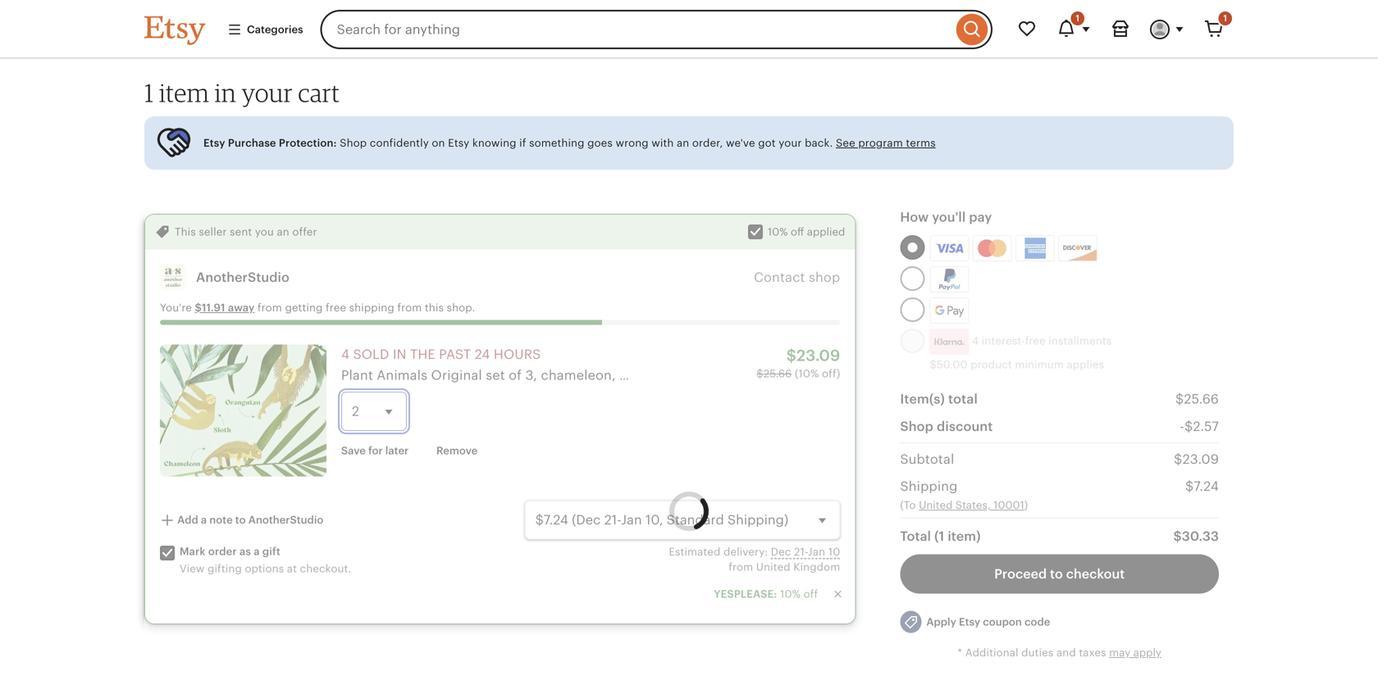 Task type: locate. For each thing, give the bounding box(es) containing it.
1 horizontal spatial 23.09
[[1183, 452, 1219, 467]]

protection:
[[279, 137, 337, 149]]

american express image
[[1018, 238, 1052, 259]]

0 horizontal spatial 4
[[341, 348, 350, 362]]

1 vertical spatial your
[[779, 137, 802, 149]]

shop.
[[447, 302, 475, 314]]

something
[[529, 137, 585, 149]]

shop
[[340, 137, 367, 149], [900, 420, 934, 434]]

item
[[159, 78, 209, 108]]

1 horizontal spatial 1
[[1076, 13, 1080, 23]]

25.66 up - $ 2.57
[[1184, 392, 1219, 407]]

0 vertical spatial shop
[[340, 137, 367, 149]]

mastercard image
[[975, 238, 1010, 259]]

back.
[[805, 137, 833, 149]]

25.66 left (10%
[[764, 368, 792, 380]]

1 vertical spatial in
[[393, 348, 407, 362]]

view
[[180, 563, 205, 576]]

etsy left purchase
[[203, 137, 225, 149]]

23.09
[[797, 347, 840, 365], [1183, 452, 1219, 467]]

0 horizontal spatial etsy
[[203, 137, 225, 149]]

$ 25.66
[[1176, 392, 1219, 407]]

0 vertical spatial in
[[215, 78, 236, 108]]

your
[[242, 78, 293, 108], [779, 137, 802, 149]]

23.09 up $ 7.24
[[1183, 452, 1219, 467]]

25.66
[[764, 368, 792, 380], [1184, 392, 1219, 407]]

shop down item(s)
[[900, 420, 934, 434]]

23.09 for $ 23.09 $ 25.66 (10% off)
[[797, 347, 840, 365]]

cart
[[298, 78, 340, 108]]

0 vertical spatial 23.09
[[797, 347, 840, 365]]

1 horizontal spatial your
[[779, 137, 802, 149]]

this
[[425, 302, 444, 314]]

mark
[[180, 546, 206, 558]]

off down kingdom
[[804, 589, 818, 601]]

applies
[[1067, 359, 1104, 371]]

0 horizontal spatial from
[[258, 302, 282, 314]]

duties
[[1022, 647, 1054, 660]]

checkout.
[[300, 563, 351, 576]]

23.09 up (10%
[[797, 347, 840, 365]]

a
[[254, 546, 260, 558]]

shop right protection:
[[340, 137, 367, 149]]

0 vertical spatial off
[[791, 226, 804, 238]]

at
[[287, 563, 297, 576]]

11.91
[[202, 302, 225, 314]]

your right 'got'
[[779, 137, 802, 149]]

paypal image
[[932, 269, 967, 291]]

as
[[240, 546, 251, 558]]

* additional duties and taxes may apply
[[958, 647, 1162, 660]]

united down shipping
[[919, 500, 953, 512]]

the
[[410, 348, 435, 362]]

in right item
[[215, 78, 236, 108]]

(1
[[935, 530, 945, 544]]

yesplease:
[[714, 589, 777, 601]]

2.57
[[1193, 419, 1219, 434]]

4 interest-free installments
[[969, 335, 1112, 348]]

in for your
[[215, 78, 236, 108]]

states,
[[956, 500, 991, 512]]

(to
[[900, 500, 916, 512]]

0 vertical spatial 25.66
[[764, 368, 792, 380]]

0 vertical spatial your
[[242, 78, 293, 108]]

1 vertical spatial 23.09
[[1183, 452, 1219, 467]]

mark order as a gift view gifting options at checkout.
[[180, 546, 351, 576]]

additional
[[965, 647, 1019, 660]]

offer
[[292, 226, 317, 238]]

sold
[[353, 348, 389, 362]]

from right away
[[258, 302, 282, 314]]

minimum
[[1015, 359, 1064, 371]]

to
[[1050, 567, 1063, 582]]

united down dec
[[756, 562, 791, 574]]

off)
[[822, 368, 840, 380]]

$
[[195, 302, 202, 314], [787, 347, 797, 365], [757, 368, 764, 380], [1176, 392, 1184, 407], [1185, 419, 1193, 434], [1174, 452, 1183, 467], [1186, 480, 1194, 494], [1174, 530, 1182, 544]]

23.09 inside $ 23.09 $ 25.66 (10% off)
[[797, 347, 840, 365]]

shop discount
[[900, 420, 993, 434]]

you're $ 11.91 away from getting free shipping from this shop.
[[160, 302, 475, 314]]

10% left the applied
[[768, 226, 788, 238]]

2 horizontal spatial 1
[[1224, 13, 1227, 23]]

None search field
[[320, 10, 993, 49]]

free right getting at top left
[[326, 302, 346, 314]]

in left the on the left
[[393, 348, 407, 362]]

an right with at the left of page
[[677, 137, 689, 149]]

united states, 10001 button
[[919, 498, 1025, 513]]

from down delivery:
[[729, 562, 753, 574]]

sent
[[230, 226, 252, 238]]

proceed
[[994, 567, 1047, 582]]

your left 'cart'
[[242, 78, 293, 108]]

4 for 4 sold in the past 24 hours
[[341, 348, 350, 362]]

1 horizontal spatial 25.66
[[1184, 392, 1219, 407]]

may
[[1109, 647, 1131, 660]]

0 horizontal spatial an
[[277, 226, 289, 238]]

$50.00
[[930, 359, 968, 371]]

1 horizontal spatial etsy
[[448, 137, 469, 149]]

10%
[[768, 226, 788, 238], [780, 589, 801, 601]]

free up minimum
[[1025, 335, 1046, 348]]

interest-
[[982, 335, 1025, 348]]

off left the applied
[[791, 226, 804, 238]]

checkout
[[1066, 567, 1125, 582]]

1 horizontal spatial 4
[[972, 335, 979, 348]]

in for the
[[393, 348, 407, 362]]

categories button
[[215, 15, 316, 44]]

an right you
[[277, 226, 289, 238]]

1 vertical spatial free
[[1025, 335, 1046, 348]]

installments
[[1049, 335, 1112, 348]]

23.09 for $ 23.09
[[1183, 452, 1219, 467]]

10% down kingdom
[[780, 589, 801, 601]]

0 horizontal spatial 23.09
[[797, 347, 840, 365]]

0 vertical spatial united
[[919, 500, 953, 512]]

0 horizontal spatial united
[[756, 562, 791, 574]]

order
[[208, 546, 237, 558]]

0 vertical spatial free
[[326, 302, 346, 314]]

etsy
[[203, 137, 225, 149], [448, 137, 469, 149]]

we've
[[726, 137, 755, 149]]

1 vertical spatial united
[[756, 562, 791, 574]]

0 horizontal spatial in
[[215, 78, 236, 108]]

proceed to checkout button
[[900, 555, 1219, 594]]

got
[[758, 137, 776, 149]]

google pay image
[[931, 299, 968, 323]]

if
[[519, 137, 526, 149]]

1 horizontal spatial shop
[[900, 420, 934, 434]]

kingdom
[[794, 562, 840, 574]]

off
[[791, 226, 804, 238], [804, 589, 818, 601]]

etsy right on
[[448, 137, 469, 149]]

from left this
[[397, 302, 422, 314]]

how you'll pay
[[900, 210, 992, 225]]

1 horizontal spatial united
[[919, 500, 953, 512]]

2 horizontal spatial from
[[729, 562, 753, 574]]

shipping
[[900, 480, 958, 494]]

4 right pay in 4 installments icon
[[972, 335, 979, 348]]

1 horizontal spatial in
[[393, 348, 407, 362]]

jan
[[808, 547, 825, 559]]

this seller sent you an offer
[[175, 226, 317, 238]]

1 horizontal spatial an
[[677, 137, 689, 149]]

1 etsy from the left
[[203, 137, 225, 149]]

0 horizontal spatial your
[[242, 78, 293, 108]]

4 left sold
[[341, 348, 350, 362]]

$ 30.33
[[1174, 530, 1219, 544]]

program
[[858, 137, 903, 149]]

0 horizontal spatial 25.66
[[764, 368, 792, 380]]



Task type: describe. For each thing, give the bounding box(es) containing it.
goes
[[588, 137, 613, 149]]

etsy purchase protection: shop confidently on etsy knowing if something goes wrong with an order, we've got your back. see program terms
[[203, 137, 936, 149]]

product
[[971, 359, 1012, 371]]

4 sold in the past 24 hours
[[341, 348, 541, 362]]

confidently
[[370, 137, 429, 149]]

away
[[228, 302, 255, 314]]

- $ 2.57
[[1180, 419, 1219, 434]]

1 horizontal spatial free
[[1025, 335, 1046, 348]]

21-
[[794, 547, 808, 559]]

0 vertical spatial an
[[677, 137, 689, 149]]

pay in 4 installments image
[[930, 329, 969, 355]]

1 inside popup button
[[1076, 13, 1080, 23]]

see program terms link
[[836, 137, 936, 149]]

4 for 4 interest-free installments
[[972, 335, 979, 348]]

on
[[432, 137, 445, 149]]

delivery:
[[724, 547, 768, 559]]

you
[[255, 226, 274, 238]]

discover image
[[1059, 239, 1099, 263]]

purchase
[[228, 137, 276, 149]]

from inside 'estimated delivery: dec 21-jan 10 from united kingdom'
[[729, 562, 753, 574]]

plant animals original set of 3, chameleon, sloth and orangutan trio, cute plant gift image
[[160, 345, 326, 477]]

$50.00 product minimum applies
[[930, 359, 1104, 371]]

this
[[175, 226, 196, 238]]

-
[[1180, 419, 1185, 434]]

7.24
[[1194, 480, 1219, 494]]

(10%
[[795, 368, 819, 380]]

1 vertical spatial 25.66
[[1184, 392, 1219, 407]]

1 vertical spatial an
[[277, 226, 289, 238]]

apply
[[1134, 647, 1162, 660]]

subtotal
[[900, 452, 955, 467]]

0 horizontal spatial 1
[[144, 78, 154, 108]]

gift
[[262, 546, 281, 558]]

dec
[[771, 547, 791, 559]]

total (1 item)
[[900, 530, 981, 544]]

may apply button
[[1109, 646, 1162, 661]]

past
[[439, 348, 471, 362]]

wrong
[[616, 137, 649, 149]]

shipping
[[349, 302, 394, 314]]

item)
[[948, 530, 981, 544]]

)
[[1025, 500, 1028, 512]]

categories banner
[[115, 0, 1263, 59]]

see
[[836, 137, 856, 149]]

united inside 'estimated delivery: dec 21-jan 10 from united kingdom'
[[756, 562, 791, 574]]

visa image
[[936, 241, 963, 256]]

hours
[[494, 348, 541, 362]]

categories
[[247, 23, 303, 36]]

$ 23.09
[[1174, 452, 1219, 467]]

30.33
[[1182, 530, 1219, 544]]

you're
[[160, 302, 192, 314]]

0 horizontal spatial free
[[326, 302, 346, 314]]

1 horizontal spatial from
[[397, 302, 422, 314]]

Search for anything text field
[[320, 10, 953, 49]]

estimated delivery: dec 21-jan 10 from united kingdom
[[669, 547, 840, 574]]

terms
[[906, 137, 936, 149]]

getting
[[285, 302, 323, 314]]

none search field inside the categories banner
[[320, 10, 993, 49]]

discount
[[937, 420, 993, 434]]

total
[[948, 392, 978, 407]]

gifting
[[208, 563, 242, 576]]

you'll
[[932, 210, 966, 225]]

0 vertical spatial 10%
[[768, 226, 788, 238]]

knowing
[[472, 137, 517, 149]]

estimated
[[669, 547, 721, 559]]

how
[[900, 210, 929, 225]]

with
[[652, 137, 674, 149]]

1 vertical spatial 10%
[[780, 589, 801, 601]]

yesplease: 10% off
[[714, 589, 818, 601]]

item(s) total
[[900, 392, 978, 407]]

anotherstudio image
[[160, 264, 186, 291]]

(to united states, 10001 )
[[900, 500, 1028, 512]]

25.66 inside $ 23.09 $ 25.66 (10% off)
[[764, 368, 792, 380]]

0 horizontal spatial shop
[[340, 137, 367, 149]]

dec 21-jan 10 link
[[771, 547, 840, 559]]

10% off applied
[[768, 226, 845, 238]]

1 vertical spatial shop
[[900, 420, 934, 434]]

1 button
[[1047, 10, 1101, 49]]

2 etsy from the left
[[448, 137, 469, 149]]

1 link
[[1195, 10, 1234, 49]]

taxes
[[1079, 647, 1106, 660]]

seller
[[199, 226, 227, 238]]

*
[[958, 647, 962, 660]]

proceed to checkout
[[994, 567, 1125, 582]]

order,
[[692, 137, 723, 149]]

1 vertical spatial off
[[804, 589, 818, 601]]

1 item in your cart
[[144, 78, 340, 108]]

options
[[245, 563, 284, 576]]

24
[[475, 348, 490, 362]]

10
[[828, 547, 840, 559]]

10001
[[994, 500, 1025, 512]]

applied
[[807, 226, 845, 238]]



Task type: vqa. For each thing, say whether or not it's contained in the screenshot.
View shop policies Button
no



